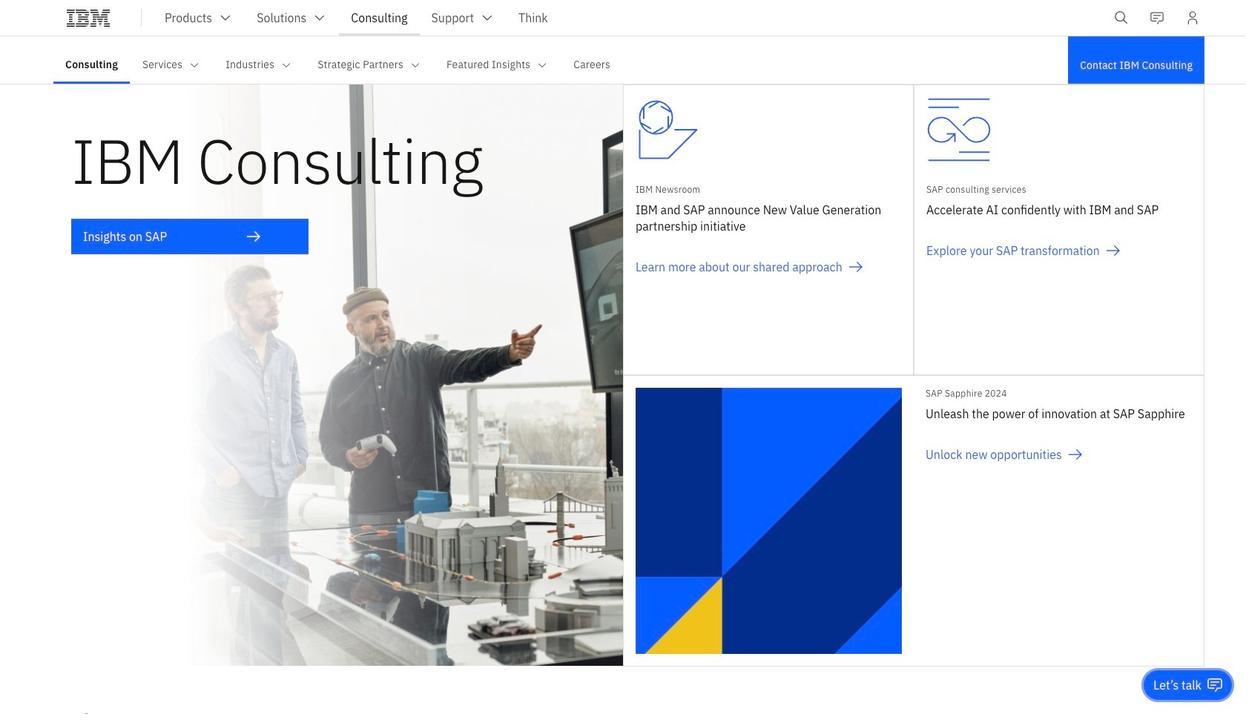 Task type: locate. For each thing, give the bounding box(es) containing it.
let's talk element
[[1154, 677, 1202, 694]]



